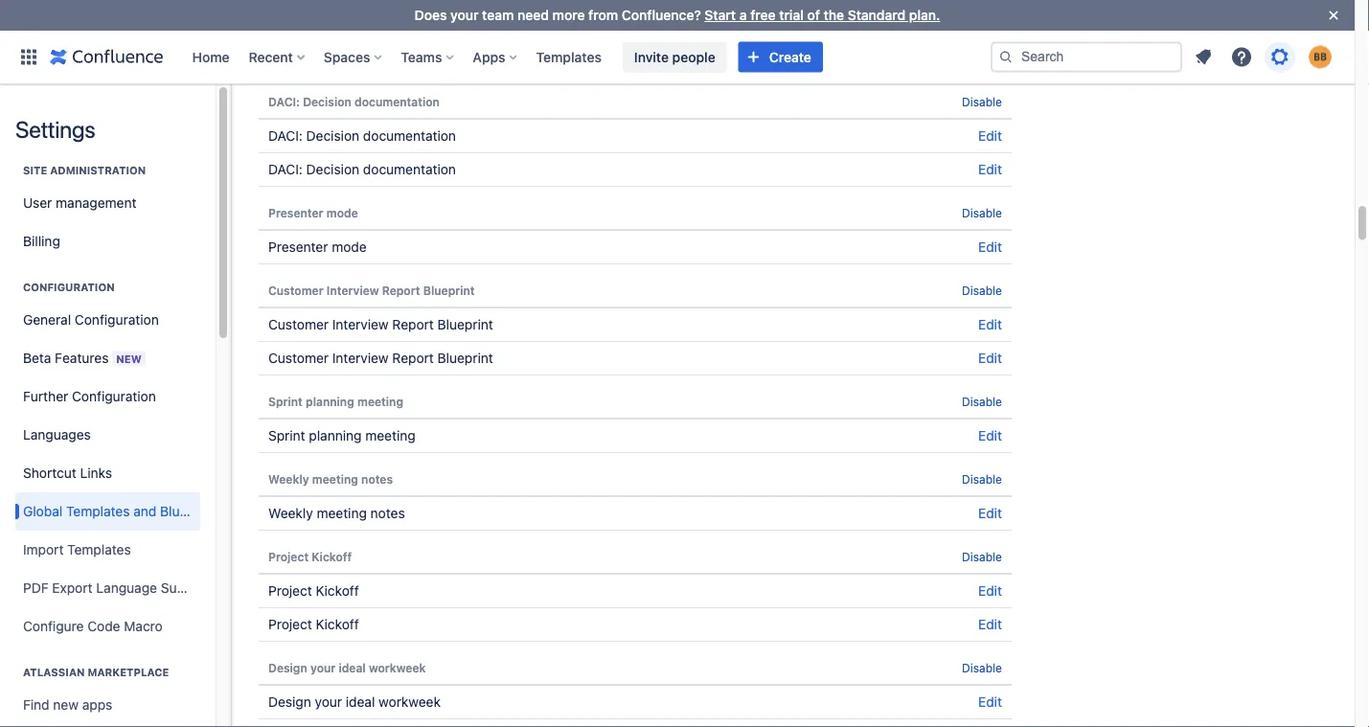 Task type: locate. For each thing, give the bounding box(es) containing it.
presenter for disable
[[268, 206, 324, 219]]

5 disable from the top
[[962, 472, 1002, 486]]

0 vertical spatial project kickoff
[[268, 550, 352, 564]]

2 vertical spatial kickoff
[[316, 617, 359, 633]]

find new apps link
[[15, 686, 200, 725]]

daci:
[[268, 95, 300, 108], [268, 128, 303, 144], [268, 161, 303, 177]]

1 vertical spatial mode
[[332, 239, 367, 255]]

8 edit link from the top
[[979, 428, 1002, 444]]

project kickoff
[[268, 550, 352, 564], [268, 583, 359, 599], [268, 617, 359, 633]]

design your ideal workweek
[[268, 661, 426, 675], [268, 694, 441, 710]]

atlassian marketplace
[[23, 667, 169, 679]]

free
[[751, 7, 776, 23]]

1 retrospective blueprint from the top
[[268, 17, 413, 33]]

configuration inside general configuration link
[[75, 312, 159, 328]]

2 vertical spatial daci:
[[268, 161, 303, 177]]

marketplace
[[88, 667, 169, 679]]

2 sprint from the top
[[268, 428, 305, 444]]

recent button
[[243, 42, 312, 72]]

disable for notes
[[962, 472, 1002, 486]]

create
[[769, 49, 812, 65]]

1 vertical spatial project
[[268, 583, 312, 599]]

templates up pdf export language support link
[[67, 542, 131, 558]]

2 weekly meeting notes from the top
[[268, 506, 405, 521]]

1 sprint from the top
[[268, 395, 303, 408]]

configuration
[[23, 281, 115, 294], [75, 312, 159, 328], [72, 389, 156, 404]]

site
[[23, 164, 47, 177]]

0 vertical spatial presenter mode
[[268, 206, 358, 219]]

standard
[[848, 7, 906, 23]]

banner
[[0, 30, 1355, 84]]

planning
[[306, 395, 354, 408], [309, 428, 362, 444]]

1 vertical spatial kickoff
[[316, 583, 359, 599]]

2 design your ideal workweek from the top
[[268, 694, 441, 710]]

interview for 7th edit link from the top of the page
[[332, 350, 389, 366]]

notes
[[361, 472, 393, 486], [371, 506, 405, 521]]

2 presenter from the top
[[268, 239, 328, 255]]

mode
[[327, 206, 358, 219], [332, 239, 367, 255]]

sprint for disable
[[268, 395, 303, 408]]

design
[[268, 661, 307, 675], [268, 694, 311, 710]]

decision
[[303, 95, 352, 108], [306, 128, 359, 144], [306, 161, 359, 177]]

templates inside global templates and blueprints link
[[66, 504, 130, 519]]

2 weekly from the top
[[268, 506, 313, 521]]

2 vertical spatial templates
[[67, 542, 131, 558]]

1 vertical spatial customer interview report blueprint
[[268, 317, 493, 333]]

configuration up new
[[75, 312, 159, 328]]

beta features new
[[23, 350, 142, 366]]

sprint for edit
[[268, 428, 305, 444]]

daci: for 9th edit link from the bottom of the page
[[268, 161, 303, 177]]

interview
[[327, 284, 379, 297], [332, 317, 389, 333], [332, 350, 389, 366]]

0 vertical spatial workweek
[[369, 661, 426, 675]]

3 disable link from the top
[[962, 284, 1002, 297]]

4 disable link from the top
[[962, 395, 1002, 408]]

from
[[589, 7, 618, 23]]

1 project kickoff from the top
[[268, 550, 352, 564]]

sprint planning meeting for disable
[[268, 395, 403, 408]]

search image
[[999, 49, 1014, 65]]

1 weekly from the top
[[268, 472, 309, 486]]

2 customer from the top
[[268, 317, 329, 333]]

1 disable from the top
[[962, 95, 1002, 108]]

daci: decision documentation for 'disable' link corresponding to documentation
[[268, 95, 440, 108]]

configuration inside 'further configuration' link
[[72, 389, 156, 404]]

1 vertical spatial sprint
[[268, 428, 305, 444]]

2 edit from the top
[[979, 50, 1002, 66]]

3 disable from the top
[[962, 284, 1002, 297]]

kickoff
[[312, 550, 352, 564], [316, 583, 359, 599], [316, 617, 359, 633]]

ideal
[[339, 661, 366, 675], [346, 694, 375, 710]]

1 sprint planning meeting from the top
[[268, 395, 403, 408]]

0 vertical spatial sprint
[[268, 395, 303, 408]]

1 vertical spatial daci:
[[268, 128, 303, 144]]

planning for disable
[[306, 395, 354, 408]]

daci: for 'disable' link corresponding to documentation
[[268, 95, 300, 108]]

2 design from the top
[[268, 694, 311, 710]]

1 presenter from the top
[[268, 206, 324, 219]]

1 vertical spatial retrospective
[[268, 50, 354, 66]]

find new apps
[[23, 697, 112, 713]]

workweek
[[369, 661, 426, 675], [379, 694, 441, 710]]

settings icon image
[[1269, 46, 1292, 69]]

1 vertical spatial weekly meeting notes
[[268, 506, 405, 521]]

meeting
[[357, 395, 403, 408], [365, 428, 416, 444], [312, 472, 358, 486], [317, 506, 367, 521]]

trial
[[779, 7, 804, 23]]

4 disable from the top
[[962, 395, 1002, 408]]

0 vertical spatial customer interview report blueprint
[[268, 284, 475, 297]]

6 disable from the top
[[962, 550, 1002, 564]]

global
[[23, 504, 63, 519]]

1 vertical spatial decision
[[306, 128, 359, 144]]

customer interview report blueprint
[[268, 284, 475, 297], [268, 317, 493, 333], [268, 350, 493, 366]]

2 vertical spatial project
[[268, 617, 312, 633]]

0 vertical spatial notes
[[361, 472, 393, 486]]

your profile and preferences image
[[1309, 46, 1332, 69]]

3 customer from the top
[[268, 350, 329, 366]]

1 vertical spatial report
[[392, 317, 434, 333]]

workweek for disable
[[369, 661, 426, 675]]

templates down more
[[536, 49, 602, 65]]

documentation
[[355, 95, 440, 108], [363, 128, 456, 144], [363, 161, 456, 177]]

0 vertical spatial documentation
[[355, 95, 440, 108]]

templates link
[[531, 42, 607, 72]]

sprint planning meeting
[[268, 395, 403, 408], [268, 428, 416, 444]]

0 vertical spatial templates
[[536, 49, 602, 65]]

billing link
[[15, 222, 200, 261]]

blueprint
[[357, 17, 413, 33], [357, 50, 413, 66], [423, 284, 475, 297], [438, 317, 493, 333], [438, 350, 493, 366]]

3 edit from the top
[[979, 128, 1002, 144]]

need
[[518, 7, 549, 23]]

2 vertical spatial interview
[[332, 350, 389, 366]]

weekly meeting notes
[[268, 472, 393, 486], [268, 506, 405, 521]]

1 vertical spatial notes
[[371, 506, 405, 521]]

apps
[[82, 697, 112, 713]]

1 vertical spatial planning
[[309, 428, 362, 444]]

1 design from the top
[[268, 661, 307, 675]]

design your ideal workweek for edit
[[268, 694, 441, 710]]

weekly for edit
[[268, 506, 313, 521]]

0 vertical spatial design
[[268, 661, 307, 675]]

0 vertical spatial ideal
[[339, 661, 366, 675]]

general configuration
[[23, 312, 159, 328]]

1 vertical spatial design your ideal workweek
[[268, 694, 441, 710]]

1 vertical spatial sprint planning meeting
[[268, 428, 416, 444]]

1 vertical spatial presenter mode
[[268, 239, 367, 255]]

1 weekly meeting notes from the top
[[268, 472, 393, 486]]

1 vertical spatial interview
[[332, 317, 389, 333]]

0 vertical spatial daci: decision documentation
[[268, 95, 440, 108]]

ideal for disable
[[339, 661, 366, 675]]

daci: decision documentation for 9th edit link from the bottom of the page
[[268, 161, 456, 177]]

0 vertical spatial retrospective
[[268, 17, 354, 33]]

0 vertical spatial project
[[268, 550, 309, 564]]

10 edit from the top
[[979, 583, 1002, 599]]

0 vertical spatial daci:
[[268, 95, 300, 108]]

templates for import templates
[[67, 542, 131, 558]]

2 vertical spatial your
[[315, 694, 342, 710]]

pdf export language support link
[[15, 569, 211, 608]]

1 vertical spatial configuration
[[75, 312, 159, 328]]

billing
[[23, 233, 60, 249]]

3 daci: from the top
[[268, 161, 303, 177]]

configuration up languages link
[[72, 389, 156, 404]]

find
[[23, 697, 49, 713]]

2 vertical spatial configuration
[[72, 389, 156, 404]]

2 vertical spatial daci: decision documentation
[[268, 161, 456, 177]]

0 vertical spatial report
[[382, 284, 420, 297]]

beta
[[23, 350, 51, 366]]

edit
[[979, 17, 1002, 33], [979, 50, 1002, 66], [979, 128, 1002, 144], [979, 161, 1002, 177], [979, 239, 1002, 255], [979, 317, 1002, 333], [979, 350, 1002, 366], [979, 428, 1002, 444], [979, 506, 1002, 521], [979, 583, 1002, 599], [979, 617, 1002, 633], [979, 694, 1002, 710]]

7 disable link from the top
[[962, 661, 1002, 675]]

banner containing home
[[0, 30, 1355, 84]]

6 edit link from the top
[[979, 317, 1002, 333]]

0 vertical spatial kickoff
[[312, 550, 352, 564]]

7 edit from the top
[[979, 350, 1002, 366]]

1 vertical spatial your
[[310, 661, 336, 675]]

0 vertical spatial configuration
[[23, 281, 115, 294]]

project
[[268, 550, 309, 564], [268, 583, 312, 599], [268, 617, 312, 633]]

1 customer interview report blueprint from the top
[[268, 284, 475, 297]]

1 vertical spatial daci: decision documentation
[[268, 128, 456, 144]]

1 vertical spatial presenter
[[268, 239, 328, 255]]

0 vertical spatial design your ideal workweek
[[268, 661, 426, 675]]

presenter mode for edit
[[268, 239, 367, 255]]

general configuration link
[[15, 301, 200, 339]]

configuration for general
[[75, 312, 159, 328]]

configuration up general
[[23, 281, 115, 294]]

export
[[52, 580, 93, 596]]

edit link
[[979, 17, 1002, 33], [979, 50, 1002, 66], [979, 128, 1002, 144], [979, 161, 1002, 177], [979, 239, 1002, 255], [979, 317, 1002, 333], [979, 350, 1002, 366], [979, 428, 1002, 444], [979, 506, 1002, 521], [979, 583, 1002, 599], [979, 617, 1002, 633], [979, 694, 1002, 710]]

5 disable link from the top
[[962, 472, 1002, 486]]

7 edit link from the top
[[979, 350, 1002, 366]]

2 vertical spatial report
[[392, 350, 434, 366]]

confluence image
[[50, 46, 163, 69], [50, 46, 163, 69]]

0 vertical spatial weekly
[[268, 472, 309, 486]]

site administration
[[23, 164, 146, 177]]

1 vertical spatial retrospective blueprint
[[268, 50, 413, 66]]

home
[[192, 49, 230, 65]]

invite people
[[634, 49, 716, 65]]

1 presenter mode from the top
[[268, 206, 358, 219]]

1 edit link from the top
[[979, 17, 1002, 33]]

close image
[[1323, 4, 1346, 27]]

2 vertical spatial project kickoff
[[268, 617, 359, 633]]

2 presenter mode from the top
[[268, 239, 367, 255]]

1 design your ideal workweek from the top
[[268, 661, 426, 675]]

disable for ideal
[[962, 661, 1002, 675]]

9 edit from the top
[[979, 506, 1002, 521]]

0 vertical spatial weekly meeting notes
[[268, 472, 393, 486]]

report for 'disable' link corresponding to report
[[382, 284, 420, 297]]

2 daci: decision documentation from the top
[[268, 128, 456, 144]]

disable
[[962, 95, 1002, 108], [962, 206, 1002, 219], [962, 284, 1002, 297], [962, 395, 1002, 408], [962, 472, 1002, 486], [962, 550, 1002, 564], [962, 661, 1002, 675]]

weekly
[[268, 472, 309, 486], [268, 506, 313, 521]]

2 vertical spatial customer
[[268, 350, 329, 366]]

0 vertical spatial planning
[[306, 395, 354, 408]]

4 edit link from the top
[[979, 161, 1002, 177]]

1 daci: decision documentation from the top
[[268, 95, 440, 108]]

weekly meeting notes for edit
[[268, 506, 405, 521]]

2 daci: from the top
[[268, 128, 303, 144]]

1 vertical spatial templates
[[66, 504, 130, 519]]

2 vertical spatial customer interview report blueprint
[[268, 350, 493, 366]]

retrospective blueprint
[[268, 17, 413, 33], [268, 50, 413, 66]]

1 vertical spatial project kickoff
[[268, 583, 359, 599]]

1 vertical spatial ideal
[[346, 694, 375, 710]]

templates
[[536, 49, 602, 65], [66, 504, 130, 519], [67, 542, 131, 558]]

administration
[[50, 164, 146, 177]]

1 vertical spatial weekly
[[268, 506, 313, 521]]

apps button
[[467, 42, 525, 72]]

links
[[80, 465, 112, 481]]

features
[[55, 350, 109, 366]]

0 vertical spatial interview
[[327, 284, 379, 297]]

7 disable from the top
[[962, 661, 1002, 675]]

3 project kickoff from the top
[[268, 617, 359, 633]]

1 daci: from the top
[[268, 95, 300, 108]]

daci: decision documentation for 3rd edit link from the top
[[268, 128, 456, 144]]

templates down links
[[66, 504, 130, 519]]

shortcut links link
[[15, 454, 200, 493]]

plan.
[[909, 7, 941, 23]]

1 disable link from the top
[[962, 95, 1002, 108]]

templates inside import templates link
[[67, 542, 131, 558]]

invite
[[634, 49, 669, 65]]

1 vertical spatial customer
[[268, 317, 329, 333]]

0 vertical spatial customer
[[268, 284, 324, 297]]

1 vertical spatial design
[[268, 694, 311, 710]]

presenter
[[268, 206, 324, 219], [268, 239, 328, 255]]

kickoff for third edit link from the bottom
[[316, 583, 359, 599]]

notification icon image
[[1192, 46, 1215, 69]]

kickoff for second 'disable' link from the bottom
[[312, 550, 352, 564]]

3 daci: decision documentation from the top
[[268, 161, 456, 177]]

0 vertical spatial retrospective blueprint
[[268, 17, 413, 33]]

2 sprint planning meeting from the top
[[268, 428, 416, 444]]

0 vertical spatial sprint planning meeting
[[268, 395, 403, 408]]

report
[[382, 284, 420, 297], [392, 317, 434, 333], [392, 350, 434, 366]]

1 vertical spatial workweek
[[379, 694, 441, 710]]

disable link
[[962, 95, 1002, 108], [962, 206, 1002, 219], [962, 284, 1002, 297], [962, 395, 1002, 408], [962, 472, 1002, 486], [962, 550, 1002, 564], [962, 661, 1002, 675]]

daci: decision documentation
[[268, 95, 440, 108], [268, 128, 456, 144], [268, 161, 456, 177]]

0 vertical spatial mode
[[327, 206, 358, 219]]

0 vertical spatial presenter
[[268, 206, 324, 219]]

templates for global templates and blueprints
[[66, 504, 130, 519]]



Task type: vqa. For each thing, say whether or not it's contained in the screenshot.
bottommost your
yes



Task type: describe. For each thing, give the bounding box(es) containing it.
import templates
[[23, 542, 131, 558]]

management
[[56, 195, 137, 211]]

languages
[[23, 427, 91, 443]]

2 project from the top
[[268, 583, 312, 599]]

notes for edit
[[371, 506, 405, 521]]

shortcut links
[[23, 465, 112, 481]]

macro
[[124, 619, 163, 634]]

disable for report
[[962, 284, 1002, 297]]

6 disable link from the top
[[962, 550, 1002, 564]]

site administration group
[[15, 144, 200, 266]]

2 project kickoff from the top
[[268, 583, 359, 599]]

pdf
[[23, 580, 49, 596]]

Search field
[[991, 42, 1183, 72]]

report for 6th edit link from the top
[[392, 317, 434, 333]]

presenter for edit
[[268, 239, 328, 255]]

global templates and blueprints link
[[15, 493, 223, 531]]

1 vertical spatial documentation
[[363, 128, 456, 144]]

presenter mode for disable
[[268, 206, 358, 219]]

home link
[[186, 42, 235, 72]]

3 customer interview report blueprint from the top
[[268, 350, 493, 366]]

disable for documentation
[[962, 95, 1002, 108]]

weekly for disable
[[268, 472, 309, 486]]

11 edit link from the top
[[979, 617, 1002, 633]]

disable link for ideal
[[962, 661, 1002, 675]]

import templates link
[[15, 531, 200, 569]]

mode for edit
[[332, 239, 367, 255]]

of
[[807, 7, 820, 23]]

settings
[[15, 116, 95, 143]]

languages link
[[15, 416, 200, 454]]

create button
[[739, 42, 823, 72]]

import
[[23, 542, 64, 558]]

report for 7th edit link from the top of the page
[[392, 350, 434, 366]]

language
[[96, 580, 157, 596]]

11 edit from the top
[[979, 617, 1002, 633]]

1 edit from the top
[[979, 17, 1002, 33]]

teams
[[401, 49, 442, 65]]

9 edit link from the top
[[979, 506, 1002, 521]]

0 vertical spatial decision
[[303, 95, 352, 108]]

atlassian
[[23, 667, 85, 679]]

mode for disable
[[327, 206, 358, 219]]

3 project from the top
[[268, 617, 312, 633]]

new
[[53, 697, 79, 713]]

disable link for meeting
[[962, 395, 1002, 408]]

user management link
[[15, 184, 200, 222]]

support
[[161, 580, 211, 596]]

disable for meeting
[[962, 395, 1002, 408]]

2 disable from the top
[[962, 206, 1002, 219]]

disable link for report
[[962, 284, 1002, 297]]

shortcut
[[23, 465, 76, 481]]

your for edit
[[315, 694, 342, 710]]

interview for 'disable' link corresponding to report
[[327, 284, 379, 297]]

2 retrospective from the top
[[268, 50, 354, 66]]

general
[[23, 312, 71, 328]]

the
[[824, 7, 844, 23]]

code
[[87, 619, 120, 634]]

blueprints
[[160, 504, 223, 519]]

user management
[[23, 195, 137, 211]]

10 edit link from the top
[[979, 583, 1002, 599]]

5 edit link from the top
[[979, 239, 1002, 255]]

teams button
[[395, 42, 461, 72]]

1 project from the top
[[268, 550, 309, 564]]

recent
[[249, 49, 293, 65]]

confluence?
[[622, 7, 701, 23]]

2 customer interview report blueprint from the top
[[268, 317, 493, 333]]

workweek for edit
[[379, 694, 441, 710]]

4 edit from the top
[[979, 161, 1002, 177]]

planning for edit
[[309, 428, 362, 444]]

notes for disable
[[361, 472, 393, 486]]

your for disable
[[310, 661, 336, 675]]

2 edit link from the top
[[979, 50, 1002, 66]]

more
[[553, 7, 585, 23]]

8 edit from the top
[[979, 428, 1002, 444]]

user
[[23, 195, 52, 211]]

6 edit from the top
[[979, 317, 1002, 333]]

further configuration
[[23, 389, 156, 404]]

2 vertical spatial documentation
[[363, 161, 456, 177]]

disable link for documentation
[[962, 95, 1002, 108]]

templates inside templates link
[[536, 49, 602, 65]]

daci: for 3rd edit link from the top
[[268, 128, 303, 144]]

interview for 6th edit link from the top
[[332, 317, 389, 333]]

kickoff for 11th edit link
[[316, 617, 359, 633]]

design for disable
[[268, 661, 307, 675]]

does
[[415, 7, 447, 23]]

appswitcher icon image
[[17, 46, 40, 69]]

collapse sidebar image
[[209, 94, 251, 132]]

12 edit link from the top
[[979, 694, 1002, 710]]

configuration group
[[15, 261, 223, 652]]

a
[[740, 7, 747, 23]]

disable link for notes
[[962, 472, 1002, 486]]

and
[[133, 504, 156, 519]]

does your team need more from confluence? start a free trial of the standard plan.
[[415, 7, 941, 23]]

pdf export language support
[[23, 580, 211, 596]]

design for edit
[[268, 694, 311, 710]]

apps
[[473, 49, 506, 65]]

12 edit from the top
[[979, 694, 1002, 710]]

global element
[[12, 30, 991, 84]]

team
[[482, 7, 514, 23]]

3 edit link from the top
[[979, 128, 1002, 144]]

invite people button
[[623, 42, 727, 72]]

new
[[116, 353, 142, 365]]

0 vertical spatial your
[[451, 7, 479, 23]]

configuration for further
[[72, 389, 156, 404]]

2 vertical spatial decision
[[306, 161, 359, 177]]

further
[[23, 389, 68, 404]]

ideal for edit
[[346, 694, 375, 710]]

1 retrospective from the top
[[268, 17, 354, 33]]

spaces button
[[318, 42, 389, 72]]

global templates and blueprints
[[23, 504, 223, 519]]

configure code macro link
[[15, 608, 200, 646]]

atlassian marketplace group
[[15, 646, 200, 727]]

start
[[705, 7, 736, 23]]

configure code macro
[[23, 619, 163, 634]]

design your ideal workweek for disable
[[268, 661, 426, 675]]

1 customer from the top
[[268, 284, 324, 297]]

5 edit from the top
[[979, 239, 1002, 255]]

2 disable link from the top
[[962, 206, 1002, 219]]

help icon image
[[1231, 46, 1254, 69]]

people
[[672, 49, 716, 65]]

start a free trial of the standard plan. link
[[705, 7, 941, 23]]

2 retrospective blueprint from the top
[[268, 50, 413, 66]]

sprint planning meeting for edit
[[268, 428, 416, 444]]

weekly meeting notes for disable
[[268, 472, 393, 486]]

spaces
[[324, 49, 370, 65]]

configure
[[23, 619, 84, 634]]

further configuration link
[[15, 378, 200, 416]]



